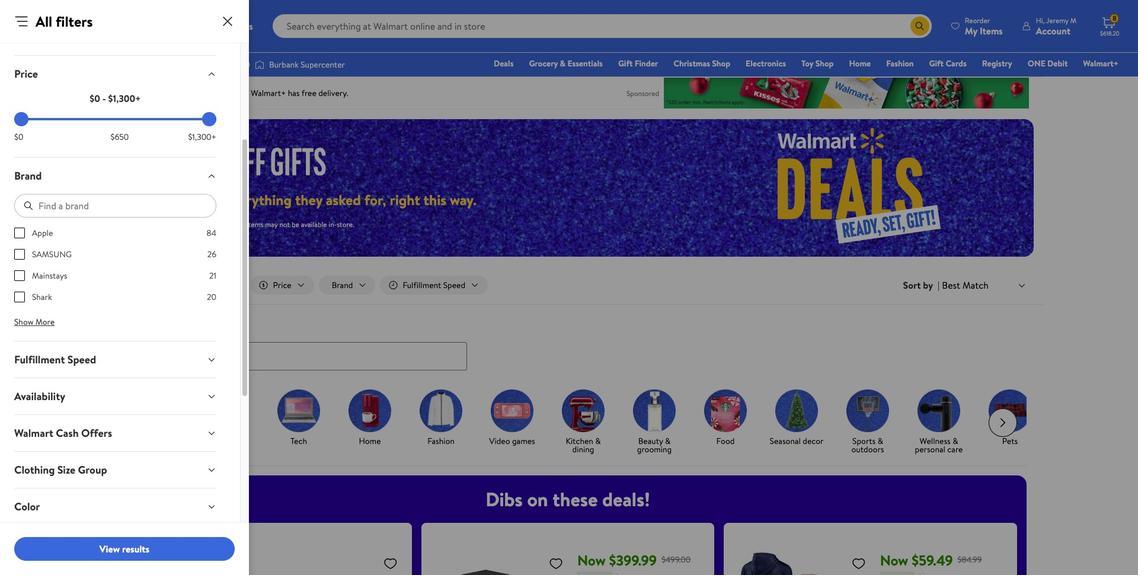 Task type: locate. For each thing, give the bounding box(es) containing it.
store
[[214, 279, 233, 291]]

show more button
[[5, 313, 64, 332]]

$0 left -
[[90, 92, 100, 105]]

0 horizontal spatial gift
[[618, 58, 633, 69]]

1 vertical spatial fashion link
[[410, 389, 472, 448]]

1 shop from the left
[[712, 58, 731, 69]]

shop video games. image
[[491, 389, 534, 432]]

shop right christmas
[[712, 58, 731, 69]]

None search field
[[95, 319, 1044, 370]]

0 horizontal spatial walmart black friday deals for days image
[[119, 146, 337, 176]]

None checkbox
[[14, 228, 25, 238], [14, 249, 25, 260], [14, 292, 25, 302], [14, 228, 25, 238], [14, 249, 25, 260], [14, 292, 25, 302]]

1 horizontal spatial home link
[[844, 57, 877, 70]]

outdoors
[[852, 443, 885, 455]]

on up checks. on the top left
[[206, 190, 222, 210]]

None checkbox
[[14, 270, 25, 281]]

way.
[[450, 190, 477, 210]]

& right the grocery
[[560, 58, 566, 69]]

shop for christmas shop
[[712, 58, 731, 69]]

84
[[207, 227, 216, 239]]

& inside 'kitchen & dining'
[[596, 435, 601, 447]]

be
[[292, 219, 299, 230]]

$0 range field
[[14, 118, 216, 120]]

fashion down shop fashion. image
[[428, 435, 455, 447]]

gift cards link
[[924, 57, 972, 70]]

walmart black friday deals for days image
[[696, 119, 1034, 257], [119, 146, 337, 176]]

everything
[[225, 190, 292, 210]]

apple
[[32, 227, 53, 239]]

& inside beauty & grooming
[[665, 435, 671, 447]]

sports & outdoors link
[[837, 389, 899, 456]]

& inside wellness & personal care
[[953, 435, 959, 447]]

0 horizontal spatial shop
[[712, 58, 731, 69]]

$650
[[111, 131, 129, 143]]

1 now from the left
[[578, 550, 606, 570]]

1 horizontal spatial gift
[[930, 58, 944, 69]]

1 vertical spatial home
[[359, 435, 381, 447]]

gift left cards
[[930, 58, 944, 69]]

debit
[[1048, 58, 1068, 69]]

gift finder
[[618, 58, 658, 69]]

group
[[128, 532, 402, 575]]

shop
[[712, 58, 731, 69], [816, 58, 834, 69]]

offers
[[81, 426, 112, 441]]

1 horizontal spatial walmart black friday deals for days image
[[696, 119, 1034, 257]]

registry
[[983, 58, 1013, 69]]

size
[[57, 463, 76, 477]]

sort by |
[[904, 279, 940, 292]]

walmart cash offers button
[[5, 415, 226, 451]]

seasonal decor link
[[766, 389, 828, 448]]

availability button
[[5, 378, 226, 415]]

2 now from the left
[[880, 550, 909, 570]]

$1300 range field
[[14, 118, 216, 120]]

2 shop from the left
[[816, 58, 834, 69]]

now right add to favorites list, xbox series x video game console, black icon
[[578, 550, 606, 570]]

brand button
[[5, 158, 226, 194]]

Find a brand search field
[[14, 194, 216, 218]]

major savings on everything they asked for, right this way.
[[119, 190, 477, 210]]

walmart
[[14, 426, 53, 441]]

asked
[[326, 190, 361, 210]]

fashion
[[887, 58, 914, 69], [428, 435, 455, 447]]

shop fashion. image
[[420, 389, 463, 432]]

walmart image
[[19, 17, 96, 36]]

color button
[[5, 489, 226, 525]]

price
[[14, 66, 38, 81]]

1 horizontal spatial shop
[[816, 58, 834, 69]]

& right dining on the bottom
[[596, 435, 601, 447]]

& inside sports & outdoors
[[878, 435, 884, 447]]

1 vertical spatial $0
[[14, 131, 23, 143]]

0 vertical spatial $1,300+
[[108, 92, 141, 105]]

now for now $59.49
[[880, 550, 909, 570]]

pets
[[1003, 435, 1018, 447]]

home
[[850, 58, 871, 69], [359, 435, 381, 447]]

$1,300+
[[108, 92, 141, 105], [188, 131, 216, 143]]

0 vertical spatial home
[[850, 58, 871, 69]]

1 vertical spatial on
[[527, 486, 548, 512]]

walmart cash offers
[[14, 426, 112, 441]]

0 horizontal spatial $0
[[14, 131, 23, 143]]

& right the sports
[[878, 435, 884, 447]]

1 horizontal spatial home
[[850, 58, 871, 69]]

1 horizontal spatial now
[[880, 550, 909, 570]]

christmas shop link
[[669, 57, 736, 70]]

fashion left the gift cards
[[887, 58, 914, 69]]

now right add to favorites list, men's fanatics branded heather navy new england patriots hook and ladder pullover hoodie image
[[880, 550, 909, 570]]

show
[[14, 316, 34, 328]]

& for grooming
[[665, 435, 671, 447]]

gift
[[618, 58, 633, 69], [930, 58, 944, 69]]

food link
[[695, 389, 757, 448]]

next slide for chipmodulewithimages list image
[[989, 408, 1018, 437]]

sports & outdoors
[[852, 435, 885, 455]]

2 gift from the left
[[930, 58, 944, 69]]

home image
[[349, 389, 391, 432]]

toy shop
[[802, 58, 834, 69]]

video games link
[[482, 389, 543, 448]]

all filters
[[36, 11, 93, 31]]

now $399.99 $499.00
[[578, 550, 691, 570]]

in-store button
[[182, 276, 246, 295]]

on right the dibs
[[527, 486, 548, 512]]

home down home image
[[359, 435, 381, 447]]

0 horizontal spatial fashion link
[[410, 389, 472, 448]]

decor
[[803, 435, 824, 447]]

grocery
[[529, 58, 558, 69]]

20
[[207, 291, 216, 303]]

0 vertical spatial $0
[[90, 92, 100, 105]]

sort and filter section element
[[95, 266, 1044, 304]]

21
[[209, 270, 216, 282]]

1 horizontal spatial fashion
[[887, 58, 914, 69]]

rain
[[188, 219, 200, 230]]

deals!
[[603, 486, 650, 512]]

0 horizontal spatial on
[[206, 190, 222, 210]]

in-store
[[204, 279, 233, 291]]

for,
[[365, 190, 386, 210]]

wellness
[[920, 435, 951, 447]]

cards
[[946, 58, 967, 69]]

& for essentials
[[560, 58, 566, 69]]

fashion link
[[881, 57, 920, 70], [410, 389, 472, 448]]

one debit link
[[1023, 57, 1074, 70]]

home right "toy shop" link
[[850, 58, 871, 69]]

fulfillment speed button
[[5, 342, 226, 378]]

& right wellness
[[953, 435, 959, 447]]

select
[[226, 219, 245, 230]]

fulfillment
[[14, 352, 65, 367]]

available
[[301, 219, 327, 230]]

toy
[[802, 58, 814, 69]]

$0 for $0
[[14, 131, 23, 143]]

shop right toy
[[816, 58, 834, 69]]

finder
[[635, 58, 658, 69]]

&
[[560, 58, 566, 69], [596, 435, 601, 447], [665, 435, 671, 447], [878, 435, 884, 447], [953, 435, 959, 447]]

sports
[[853, 435, 876, 447]]

gift for gift finder
[[618, 58, 633, 69]]

-
[[102, 92, 106, 105]]

sponsored
[[627, 88, 659, 98]]

0 horizontal spatial home link
[[339, 389, 401, 448]]

these
[[553, 486, 598, 512]]

1 gift from the left
[[618, 58, 633, 69]]

& for outdoors
[[878, 435, 884, 447]]

no
[[177, 219, 187, 230]]

$0
[[90, 92, 100, 105], [14, 131, 23, 143]]

supplies
[[138, 219, 162, 230]]

& right beauty
[[665, 435, 671, 447]]

0 vertical spatial fashion link
[[881, 57, 920, 70]]

major
[[119, 190, 154, 210]]

electronics
[[746, 58, 786, 69]]

view results
[[100, 543, 150, 556]]

tech
[[291, 435, 307, 447]]

1 horizontal spatial $1,300+
[[188, 131, 216, 143]]

brand
[[14, 168, 42, 183]]

0 horizontal spatial now
[[578, 550, 606, 570]]

on
[[206, 190, 222, 210], [527, 486, 548, 512]]

1 horizontal spatial $0
[[90, 92, 100, 105]]

gift left finder
[[618, 58, 633, 69]]

$0 up brand
[[14, 131, 23, 143]]

food
[[717, 435, 735, 447]]

Search search field
[[273, 14, 932, 38]]

1 vertical spatial fashion
[[428, 435, 455, 447]]



Task type: describe. For each thing, give the bounding box(es) containing it.
Walmart Site-Wide search field
[[273, 14, 932, 38]]

mainstays
[[32, 270, 67, 282]]

gift finder link
[[613, 57, 664, 70]]

add to favorites list, men's fanatics branded heather navy new england patriots hook and ladder pullover hoodie image
[[852, 556, 866, 571]]

shop holiday decor. image
[[776, 389, 818, 432]]

clothing size group button
[[5, 452, 226, 488]]

samsung
[[32, 248, 72, 260]]

in-
[[329, 219, 337, 230]]

8 $618.20
[[1101, 13, 1120, 37]]

video games
[[489, 435, 535, 447]]

0 vertical spatial fashion
[[887, 58, 914, 69]]

8
[[1113, 13, 1117, 23]]

seasonal
[[770, 435, 801, 447]]

care
[[948, 443, 963, 455]]

color
[[14, 499, 40, 514]]

grocery & essentials
[[529, 58, 603, 69]]

|
[[938, 279, 940, 292]]

essentials
[[568, 58, 603, 69]]

walmart+
[[1084, 58, 1119, 69]]

gift for gift cards
[[930, 58, 944, 69]]

shop toys. image
[[206, 389, 249, 432]]

0 horizontal spatial fashion
[[428, 435, 455, 447]]

grocery & essentials link
[[524, 57, 608, 70]]

deals
[[494, 58, 514, 69]]

availability
[[14, 389, 65, 404]]

dining
[[573, 443, 594, 455]]

view
[[100, 543, 120, 556]]

add to favorites list, xbox series x video game console, black image
[[549, 556, 563, 571]]

none checkbox inside brand group
[[14, 270, 25, 281]]

checks.
[[202, 219, 224, 230]]

$399.99
[[609, 550, 657, 570]]

1 horizontal spatial on
[[527, 486, 548, 512]]

sort
[[904, 279, 921, 292]]

clothing size group
[[14, 463, 107, 477]]

brand group
[[14, 227, 216, 313]]

shop pets. image
[[989, 389, 1032, 432]]

shop kitchen and dining. image
[[562, 389, 605, 432]]

cash
[[56, 426, 79, 441]]

group
[[78, 463, 107, 477]]

christmas
[[674, 58, 710, 69]]

shop food image
[[705, 389, 747, 432]]

0 horizontal spatial $1,300+
[[108, 92, 141, 105]]

& for personal
[[953, 435, 959, 447]]

in-
[[204, 279, 214, 291]]

kitchen & dining
[[566, 435, 601, 455]]

beauty
[[639, 435, 663, 447]]

Search in deals search field
[[109, 342, 467, 370]]

games
[[512, 435, 535, 447]]

right
[[390, 190, 420, 210]]

$59.49
[[912, 550, 953, 570]]

& for dining
[[596, 435, 601, 447]]

$84.99
[[958, 554, 982, 566]]

shop sports and outdoors. image
[[847, 389, 890, 432]]

1 vertical spatial home link
[[339, 389, 401, 448]]

while
[[119, 219, 136, 230]]

1 vertical spatial $1,300+
[[188, 131, 216, 143]]

shop wellness and self-care. image
[[918, 389, 961, 432]]

by
[[924, 279, 934, 292]]

gift cards
[[930, 58, 967, 69]]

electronics link
[[741, 57, 792, 70]]

more
[[35, 316, 55, 328]]

dibs on these deals!
[[486, 486, 650, 512]]

$499.00
[[662, 554, 691, 566]]

registry link
[[977, 57, 1018, 70]]

0 vertical spatial on
[[206, 190, 222, 210]]

now $59.49 $84.99
[[880, 550, 982, 570]]

shark
[[32, 291, 52, 303]]

all
[[36, 11, 52, 31]]

now for now $399.99
[[578, 550, 606, 570]]

$0 - $1,300+
[[90, 92, 141, 105]]

video
[[489, 435, 510, 447]]

close panel image
[[221, 14, 235, 28]]

all filters dialog
[[0, 0, 249, 575]]

kitchen
[[566, 435, 594, 447]]

shop for toy shop
[[816, 58, 834, 69]]

price button
[[5, 56, 226, 92]]

shop beauty and grooming. image
[[633, 389, 676, 432]]

beauty & grooming link
[[624, 389, 686, 456]]

filters
[[56, 11, 93, 31]]

beauty & grooming
[[637, 435, 672, 455]]

shop tech. image
[[278, 389, 320, 432]]

dibs
[[486, 486, 523, 512]]

results
[[122, 543, 150, 556]]

$0 for $0 - $1,300+
[[90, 92, 100, 105]]

personal
[[915, 443, 946, 455]]

christmas shop
[[674, 58, 731, 69]]

0 horizontal spatial home
[[359, 435, 381, 447]]

seasonal decor
[[770, 435, 824, 447]]

flash deals image
[[135, 389, 178, 432]]

0 vertical spatial home link
[[844, 57, 877, 70]]

walmart+ link
[[1078, 57, 1124, 70]]

26
[[207, 248, 216, 260]]

may
[[265, 219, 278, 230]]

wellness & personal care
[[915, 435, 963, 455]]

toy shop link
[[796, 57, 839, 70]]

1 horizontal spatial fashion link
[[881, 57, 920, 70]]

savings
[[158, 190, 203, 210]]

add to favorites list, skinceuticals clarifying clay deep pore cleansing masque for normal, oily, combination skin 60 ml / 2.4 fl. oz. image
[[384, 556, 398, 571]]



Task type: vqa. For each thing, say whether or not it's contained in the screenshot.
$0 to the bottom
yes



